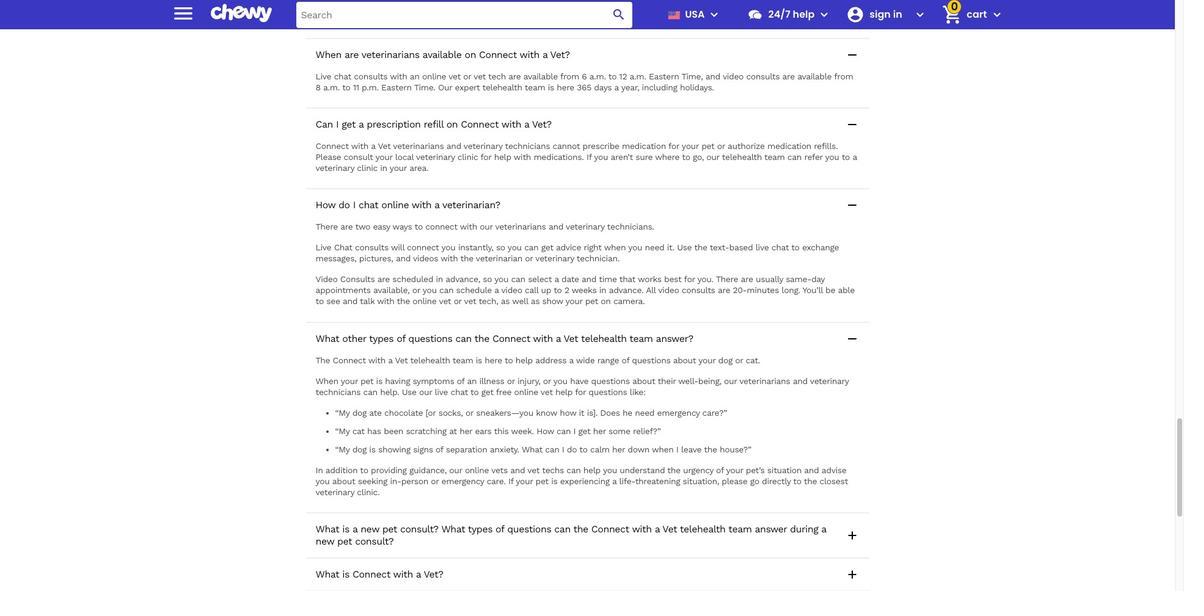 Task type: locate. For each thing, give the bounding box(es) containing it.
live for live chat consults with an online vet or vet tech are available from 6 a.m. to 12 a.m. eastern time, and video consults are available from 8 a.m. to 11 p.m. eastern time. our expert telehealth team is here 365 days a year, including holidays.
[[316, 72, 332, 81]]

1 vertical spatial types
[[468, 524, 493, 536]]

usa
[[685, 7, 705, 21]]

ways
[[393, 222, 412, 232]]

1 horizontal spatial a.m.
[[590, 72, 606, 81]]

are
[[361, 13, 374, 23], [345, 49, 359, 61], [509, 72, 521, 81], [783, 72, 795, 81], [341, 222, 353, 232], [378, 275, 390, 285], [741, 275, 754, 285], [718, 286, 731, 296]]

0 vertical spatial when
[[604, 243, 626, 253]]

veterinarians down cat.
[[740, 376, 791, 386]]

2 vertical spatial in
[[600, 286, 607, 296]]

2 horizontal spatial on
[[601, 297, 611, 307]]

0 vertical spatial when
[[316, 49, 342, 61]]

her
[[460, 427, 473, 436], [594, 427, 606, 436], [613, 445, 625, 455]]

0 vertical spatial consult?
[[400, 524, 439, 536]]

i right can
[[336, 119, 339, 130]]

1 horizontal spatial live
[[756, 243, 769, 253]]

long.
[[782, 286, 801, 296]]

about
[[674, 356, 697, 365], [633, 376, 656, 386], [333, 477, 355, 487]]

when for when your pet is having symptoms of an illness or injury, or you have questions about their well-being, our veterinarians and veterinary technicians can help. use our live chat to get free online vet help for questions like:
[[316, 376, 339, 386]]

vet inside 'in addition to providing guidance, our online vets and vet techs can help you understand the urgency of your pet's situation and advise you about seeking in-person or emergency care. if your pet is experiencing a life-threatening situation, please go directly to the closest veterinary clinic.'
[[528, 466, 540, 476]]

is inside live chat consults with an online vet or vet tech are available from 6 a.m. to 12 a.m. eastern time, and video consults are available from 8 a.m. to 11 p.m. eastern time. our expert telehealth team is here 365 days a year, including holidays.
[[548, 83, 555, 92]]

1 horizontal spatial free
[[496, 387, 512, 397]]

use
[[678, 243, 692, 253], [402, 387, 417, 397]]

a.m.
[[590, 72, 606, 81], [630, 72, 647, 81], [323, 83, 340, 92]]

use down having
[[402, 387, 417, 397]]

care?"
[[703, 408, 728, 418]]

here up illness
[[485, 356, 503, 365]]

help inside the connect with a vet veterinarians and veterinary technicians cannot prescribe medication for your pet or authorize medication refills. please consult your local veterinary clinic for help with medications. if you aren't sure where to go, our telehealth team can refer you to a veterinary clinic in your area.
[[494, 152, 512, 162]]

0 horizontal spatial an
[[410, 72, 420, 81]]

chocolate
[[385, 408, 423, 418]]

with inside the live chat consults will connect you instantly, so you can get advice right when you need it. use the text-based live chat to exchange messages, pictures, and videos with the veterinarian or veterinary technician.
[[441, 254, 458, 264]]

of right signs
[[436, 445, 443, 455]]

pet inside the connect with a vet veterinarians and veterinary technicians cannot prescribe medication for your pet or authorize medication refills. please consult your local veterinary clinic for help with medications. if you aren't sure where to go, our telehealth team can refer you to a veterinary clinic in your area.
[[702, 141, 715, 151]]

your up please
[[727, 466, 744, 476]]

live right based
[[756, 243, 769, 253]]

vet
[[378, 141, 391, 151], [564, 333, 579, 345], [395, 356, 408, 365], [663, 524, 678, 536]]

closest
[[820, 477, 849, 487]]

clinic down the can i get a prescription refill on connect with a vet?
[[458, 152, 478, 162]]

1 horizontal spatial there
[[716, 275, 739, 285]]

your inside the video consults are scheduled in advance, so you can select a date and time that works best for you. there are usually same-day appointments available, or you can schedule a video call up to 2 weeks in advance. all video consults are 20-minutes long. you'll be able to see and talk with the online vet or vet tech, as well as show your pet on camera.
[[566, 297, 583, 307]]

in right sign
[[894, 7, 903, 21]]

0 horizontal spatial types
[[369, 333, 394, 345]]

of inside what is a new pet consult? what types of questions can the connect with a vet telehealth team answer during a new pet consult?
[[496, 524, 505, 536]]

a.m. up days
[[590, 72, 606, 81]]

what for new
[[316, 524, 340, 536]]

1 vertical spatial if
[[509, 477, 514, 487]]

video up appointments
[[316, 275, 338, 285]]

her down some
[[613, 445, 625, 455]]

use right the it.
[[678, 243, 692, 253]]

when inside "when your pet is having symptoms of an illness or injury, or you have questions about their well-being, our veterinarians and veterinary technicians can help. use our live chat to get free online vet help for questions like:"
[[316, 376, 339, 386]]

veterinarians inside the connect with a vet veterinarians and veterinary technicians cannot prescribe medication for your pet or authorize medication refills. please consult your local veterinary clinic for help with medications. if you aren't sure where to go, our telehealth team can refer you to a veterinary clinic in your area.
[[393, 141, 444, 151]]

can inside "when your pet is having symptoms of an illness or injury, or you have questions about their well-being, our veterinarians and veterinary technicians can help. use our live chat to get free online vet help for questions like:"
[[364, 387, 378, 397]]

1 horizontal spatial from
[[835, 72, 854, 81]]

1 vertical spatial video
[[316, 275, 338, 285]]

in left advance,
[[436, 275, 443, 285]]

video
[[723, 72, 744, 81], [502, 286, 523, 296], [659, 286, 680, 296]]

and inside "when your pet is having symptoms of an illness or injury, or you have questions about their well-being, our veterinarians and veterinary technicians can help. use our live chat to get free online vet help for questions like:"
[[793, 376, 808, 386]]

get right can
[[342, 119, 356, 130]]

do left calm
[[567, 445, 577, 455]]

live inside the live chat consults will connect you instantly, so you can get advice right when you need it. use the text-based live chat to exchange messages, pictures, and videos with the veterinarian or veterinary technician.
[[316, 243, 332, 253]]

1 video from the top
[[316, 13, 338, 23]]

telehealth inside the connect with a vet veterinarians and veterinary technicians cannot prescribe medication for your pet or authorize medication refills. please consult your local veterinary clinic for help with medications. if you aren't sure where to go, our telehealth team can refer you to a veterinary clinic in your area.
[[722, 152, 762, 162]]

in inside 'in addition to providing guidance, our online vets and vet techs can help you understand the urgency of your pet's situation and advise you about seeking in-person or emergency care. if your pet is experiencing a life-threatening situation, please go directly to the closest veterinary clinic.'
[[316, 466, 323, 476]]

1 vertical spatial live
[[435, 387, 448, 397]]

0 vertical spatial need
[[645, 243, 665, 253]]

2 vertical spatial about
[[333, 477, 355, 487]]

help down have
[[556, 387, 573, 397]]

on inside the video consults are scheduled in advance, so you can select a date and time that works best for you. there are usually same-day appointments available, or you can schedule a video call up to 2 weeks in advance. all video consults are 20-minutes long. you'll be able to see and talk with the online vet or vet tech, as well as show your pet on camera.
[[601, 297, 611, 307]]

0 vertical spatial about
[[674, 356, 697, 365]]

"my dog ate chocolate [or socks, or sneakers—you know how it is]. does he need emergency care?"
[[335, 408, 728, 418]]

veterinary inside "when your pet is having symptoms of an illness or injury, or you have questions about their well-being, our veterinarians and veterinary technicians can help. use our live chat to get free online vet help for questions like:"
[[811, 376, 849, 386]]

team up symptoms
[[453, 356, 473, 365]]

best
[[665, 275, 682, 285]]

veterinary inside the live chat consults will connect you instantly, so you can get advice right when you need it. use the text-based live chat to exchange messages, pictures, and videos with the veterinarian or veterinary technician.
[[536, 254, 575, 264]]

connect inside the connect with a vet veterinarians and veterinary technicians cannot prescribe medication for your pet or authorize medication refills. please consult your local veterinary clinic for help with medications. if you aren't sure where to go, our telehealth team can refer you to a veterinary clinic in your area.
[[316, 141, 349, 151]]

our inside the connect with a vet veterinarians and veterinary technicians cannot prescribe medication for your pet or authorize medication refills. please consult your local veterinary clinic for help with medications. if you aren't sure where to go, our telehealth team can refer you to a veterinary clinic in your area.
[[707, 152, 720, 162]]

team left 365
[[525, 83, 546, 92]]

there up 20-
[[716, 275, 739, 285]]

if inside 'in addition to providing guidance, our online vets and vet techs can help you understand the urgency of your pet's situation and advise you about seeking in-person or emergency care. if your pet is experiencing a life-threatening situation, please go directly to the closest veterinary clinic.'
[[509, 477, 514, 487]]

refills.
[[815, 141, 838, 151]]

scratching
[[406, 427, 447, 436]]

your right care.
[[516, 477, 533, 487]]

tech
[[489, 72, 506, 81]]

her for week.
[[594, 427, 606, 436]]

a inside 'in addition to providing guidance, our online vets and vet techs can help you understand the urgency of your pet's situation and advise you about seeking in-person or emergency care. if your pet is experiencing a life-threatening situation, please go directly to the closest veterinary clinic.'
[[613, 477, 617, 487]]

for inside "when your pet is having symptoms of an illness or injury, or you have questions about their well-being, our veterinarians and veterinary technicians can help. use our live chat to get free online vet help for questions like:"
[[575, 387, 586, 397]]

can inside the connect with a vet veterinarians and veterinary technicians cannot prescribe medication for your pet or authorize medication refills. please consult your local veterinary clinic for help with medications. if you aren't sure where to go, our telehealth team can refer you to a veterinary clinic in your area.
[[788, 152, 802, 162]]

1 vertical spatial in
[[316, 466, 323, 476]]

so inside the live chat consults will connect you instantly, so you can get advice right when you need it. use the text-based live chat to exchange messages, pictures, and videos with the veterinarian or veterinary technician.
[[496, 243, 506, 253]]

you.
[[698, 275, 714, 285]]

1 "my from the top
[[335, 408, 350, 418]]

being,
[[699, 376, 722, 386]]

from left 6
[[561, 72, 580, 81]]

he
[[623, 408, 633, 418]]

2 vertical spatial "my
[[335, 445, 350, 455]]

can i get a prescription refill on connect with a vet?
[[316, 119, 552, 130]]

online inside 'in addition to providing guidance, our online vets and vet techs can help you understand the urgency of your pet's situation and advise you about seeking in-person or emergency care. if your pet is experiencing a life-threatening situation, please go directly to the closest veterinary clinic.'
[[465, 466, 489, 476]]

free right calls
[[376, 13, 392, 23]]

24/7
[[769, 7, 791, 21]]

or right 'socks,'
[[466, 408, 474, 418]]

so up veterinarian
[[496, 243, 506, 253]]

to down situation
[[794, 477, 802, 487]]

get inside "when your pet is having symptoms of an illness or injury, or you have questions about their well-being, our veterinarians and veterinary technicians can help. use our live chat to get free online vet help for questions like:"
[[482, 387, 494, 397]]

1 horizontal spatial types
[[468, 524, 493, 536]]

to
[[609, 72, 617, 81], [342, 83, 351, 92], [682, 152, 691, 162], [842, 152, 851, 162], [415, 222, 423, 232], [792, 243, 800, 253], [554, 286, 562, 296], [316, 297, 324, 307], [505, 356, 513, 365], [471, 387, 479, 397], [580, 445, 588, 455], [360, 466, 369, 476], [794, 477, 802, 487]]

eastern up including
[[649, 72, 680, 81]]

as left well
[[501, 297, 510, 307]]

online up ways
[[382, 199, 409, 211]]

calls
[[340, 13, 359, 23]]

all
[[646, 286, 656, 296]]

available
[[423, 49, 462, 61], [524, 72, 558, 81], [798, 72, 832, 81]]

how up chat
[[316, 199, 336, 211]]

so inside the video consults are scheduled in advance, so you can select a date and time that works best for you. there are usually same-day appointments available, or you can schedule a video call up to 2 weeks in advance. all video consults are 20-minutes long. you'll be able to see and talk with the online vet or vet tech, as well as show your pet on camera.
[[483, 275, 492, 285]]

been
[[384, 427, 404, 436]]

medication up refer
[[768, 141, 812, 151]]

0 horizontal spatial in
[[380, 163, 388, 173]]

dog
[[719, 356, 733, 365], [353, 408, 367, 418], [353, 445, 367, 455]]

team down authorize
[[765, 152, 785, 162]]

signs
[[413, 445, 433, 455]]

relief?"
[[633, 427, 661, 436]]

or inside live chat consults with an online vet or vet tech are available from 6 a.m. to 12 a.m. eastern time, and video consults are available from 8 a.m. to 11 p.m. eastern time. our expert telehealth team is here 365 days a year, including holidays.
[[464, 72, 472, 81]]

situation,
[[683, 477, 720, 487]]

with inside what is a new pet consult? what types of questions can the connect with a vet telehealth team answer during a new pet consult?
[[632, 524, 652, 536]]

of right range
[[622, 356, 630, 365]]

and
[[706, 72, 721, 81], [447, 141, 462, 151], [549, 222, 564, 232], [396, 254, 411, 264], [582, 275, 597, 285], [343, 297, 358, 307], [793, 376, 808, 386], [511, 466, 525, 476], [805, 466, 820, 476]]

online down the injury,
[[515, 387, 539, 397]]

0 vertical spatial so
[[496, 243, 506, 253]]

2 live from the top
[[316, 243, 332, 253]]

technicians up medications. on the left top of the page
[[505, 141, 550, 151]]

0 horizontal spatial how
[[316, 199, 336, 211]]

connect inside what is a new pet consult? what types of questions can the connect with a vet telehealth team answer during a new pet consult?
[[592, 524, 630, 536]]

1 horizontal spatial emergency
[[658, 408, 700, 418]]

0 horizontal spatial from
[[561, 72, 580, 81]]

0 horizontal spatial do
[[339, 199, 350, 211]]

dog for "my dog ate chocolate [or socks, or sneakers—you know how it is]. does he need emergency care?"
[[353, 408, 367, 418]]

2 vertical spatial dog
[[353, 445, 367, 455]]

for down have
[[575, 387, 586, 397]]

0 vertical spatial here
[[557, 83, 575, 92]]

0 horizontal spatial if
[[509, 477, 514, 487]]

eastern right p.m.
[[382, 83, 412, 92]]

for up veterinarian?
[[481, 152, 492, 162]]

2 video from the top
[[316, 275, 338, 285]]

where
[[656, 152, 680, 162]]

emergency down separation
[[442, 477, 484, 487]]

chat
[[334, 243, 353, 253]]

or left cat.
[[736, 356, 744, 365]]

2 medication from the left
[[768, 141, 812, 151]]

days
[[594, 83, 612, 92]]

team
[[525, 83, 546, 92], [765, 152, 785, 162], [630, 333, 653, 345], [453, 356, 473, 365], [729, 524, 752, 536]]

dog left ate
[[353, 408, 367, 418]]

eastern
[[649, 72, 680, 81], [382, 83, 412, 92]]

"my for "my dog is showing signs of separation anxiety. what can i do to calm her down when i leave the house?"
[[335, 445, 350, 455]]

1 horizontal spatial on
[[465, 49, 476, 61]]

0 horizontal spatial her
[[460, 427, 473, 436]]

down
[[628, 445, 650, 455]]

ears
[[475, 427, 492, 436]]

1 vertical spatial use
[[402, 387, 417, 397]]

when are veterinarians available on connect with a vet? image
[[845, 48, 860, 62]]

vet up wide at the bottom of page
[[564, 333, 579, 345]]

help left medications. on the left top of the page
[[494, 152, 512, 162]]

0 horizontal spatial eastern
[[382, 83, 412, 92]]

injury,
[[518, 376, 541, 386]]

chat up 'usually'
[[772, 243, 789, 253]]

show
[[543, 297, 563, 307]]

messages,
[[316, 254, 357, 264]]

for up where
[[669, 141, 680, 151]]

same-
[[786, 275, 812, 285]]

2 "my from the top
[[335, 427, 350, 436]]

the inside what is a new pet consult? what types of questions can the connect with a vet telehealth team answer during a new pet consult?
[[574, 524, 589, 536]]

0 horizontal spatial medication
[[622, 141, 666, 151]]

of inside 'in addition to providing guidance, our online vets and vet techs can help you understand the urgency of your pet's situation and advise you about seeking in-person or emergency care. if your pet is experiencing a life-threatening situation, please go directly to the closest veterinary clinic.'
[[717, 466, 724, 476]]

2 vertical spatial on
[[601, 297, 611, 307]]

or down guidance,
[[431, 477, 439, 487]]

on down time
[[601, 297, 611, 307]]

from down when are veterinarians available on connect with a vet? icon
[[835, 72, 854, 81]]

1 vertical spatial an
[[467, 376, 477, 386]]

when up 8
[[316, 49, 342, 61]]

veterinary
[[464, 141, 503, 151], [416, 152, 455, 162], [316, 163, 355, 173], [566, 222, 605, 232], [536, 254, 575, 264], [811, 376, 849, 386], [316, 488, 355, 498]]

when right down
[[652, 445, 674, 455]]

1 horizontal spatial clinic
[[458, 152, 478, 162]]

of up please
[[717, 466, 724, 476]]

1 vertical spatial live
[[316, 243, 332, 253]]

technicians inside "when your pet is having symptoms of an illness or injury, or you have questions about their well-being, our veterinarians and veterinary technicians can help. use our live chat to get free online vet help for questions like:"
[[316, 387, 361, 397]]

2 when from the top
[[316, 376, 339, 386]]

a inside live chat consults with an online vet or vet tech are available from 6 a.m. to 12 a.m. eastern time, and video consults are available from 8 a.m. to 11 p.m. eastern time. our expert telehealth team is here 365 days a year, including holidays.
[[615, 83, 619, 92]]

the down instantly,
[[461, 254, 474, 264]]

1 vertical spatial do
[[567, 445, 577, 455]]

technician.
[[577, 254, 620, 264]]

2 vertical spatial vet?
[[424, 569, 444, 581]]

1 horizontal spatial about
[[633, 376, 656, 386]]

can up select
[[525, 243, 539, 253]]

can down how
[[557, 427, 571, 436]]

0 vertical spatial do
[[339, 199, 350, 211]]

your down other
[[341, 376, 358, 386]]

vet up know
[[541, 387, 553, 397]]

get left advice
[[542, 243, 554, 253]]

when down the
[[316, 376, 339, 386]]

call
[[525, 286, 539, 296]]

dog for "my dog is showing signs of separation anxiety. what can i do to calm her down when i leave the house?"
[[353, 445, 367, 455]]

live inside live chat consults with an online vet or vet tech are available from 6 a.m. to 12 a.m. eastern time, and video consults are available from 8 a.m. to 11 p.m. eastern time. our expert telehealth team is here 365 days a year, including holidays.
[[316, 72, 332, 81]]

in
[[380, 163, 388, 173], [436, 275, 443, 285], [600, 286, 607, 296]]

1 horizontal spatial in
[[436, 275, 443, 285]]

0 horizontal spatial free
[[376, 13, 392, 23]]

free down illness
[[496, 387, 512, 397]]

1 vertical spatial there
[[716, 275, 739, 285]]

1 medication from the left
[[622, 141, 666, 151]]

do up chat
[[339, 199, 350, 211]]

1 vertical spatial emergency
[[442, 477, 484, 487]]

answer
[[755, 524, 787, 536]]

if
[[587, 152, 592, 162], [509, 477, 514, 487]]

0 vertical spatial vet?
[[551, 49, 570, 61]]

video inside the video consults are scheduled in advance, so you can select a date and time that works best for you. there are usually same-day appointments available, or you can schedule a video call up to 2 weeks in advance. all video consults are 20-minutes long. you'll be able to see and talk with the online vet or vet tech, as well as show your pet on camera.
[[316, 275, 338, 285]]

an inside live chat consults with an online vet or vet tech are available from 6 a.m. to 12 a.m. eastern time, and video consults are available from 8 a.m. to 11 p.m. eastern time. our expert telehealth team is here 365 days a year, including holidays.
[[410, 72, 420, 81]]

0 horizontal spatial new
[[316, 536, 334, 548]]

video inside live chat consults with an online vet or vet tech are available from 6 a.m. to 12 a.m. eastern time, and video consults are available from 8 a.m. to 11 p.m. eastern time. our expert telehealth team is here 365 days a year, including holidays.
[[723, 72, 744, 81]]

0 horizontal spatial in
[[316, 466, 323, 476]]

to up the sneakers—you
[[471, 387, 479, 397]]

a
[[543, 49, 548, 61], [615, 83, 619, 92], [359, 119, 364, 130], [525, 119, 530, 130], [371, 141, 376, 151], [853, 152, 858, 162], [435, 199, 440, 211], [555, 275, 559, 285], [495, 286, 499, 296], [556, 333, 561, 345], [388, 356, 393, 365], [570, 356, 574, 365], [613, 477, 617, 487], [353, 524, 358, 536], [655, 524, 660, 536], [822, 524, 827, 536], [416, 569, 421, 581]]

0 vertical spatial how
[[316, 199, 336, 211]]

advice
[[556, 243, 582, 253]]

the down available, on the top left of the page
[[397, 297, 410, 307]]

select
[[528, 275, 552, 285]]

live up 8
[[316, 72, 332, 81]]

0 horizontal spatial when
[[604, 243, 626, 253]]

our
[[707, 152, 720, 162], [480, 222, 493, 232], [725, 376, 738, 386], [419, 387, 432, 397], [450, 466, 463, 476]]

1 vertical spatial "my
[[335, 427, 350, 436]]

the down the tech,
[[475, 333, 490, 345]]

1 horizontal spatial when
[[652, 445, 674, 455]]

an left illness
[[467, 376, 477, 386]]

with inside the video consults are scheduled in advance, so you can select a date and time that works best for you. there are usually same-day appointments available, or you can schedule a video call up to 2 weeks in advance. all video consults are 20-minutes long. you'll be able to see and talk with the online vet or vet tech, as well as show your pet on camera.
[[377, 297, 395, 307]]

with inside live chat consults with an online vet or vet tech are available from 6 a.m. to 12 a.m. eastern time, and video consults are available from 8 a.m. to 11 p.m. eastern time. our expert telehealth team is here 365 days a year, including holidays.
[[390, 72, 407, 81]]

consults inside the video consults are scheduled in advance, so you can select a date and time that works best for you. there are usually same-day appointments available, or you can schedule a video call up to 2 weeks in advance. all video consults are 20-minutes long. you'll be able to see and talk with the online vet or vet tech, as well as show your pet on camera.
[[682, 286, 716, 296]]

1 vertical spatial clinic
[[357, 163, 378, 173]]

video up well
[[502, 286, 523, 296]]

2 from from the left
[[835, 72, 854, 81]]

veterinarians inside "when your pet is having symptoms of an illness or injury, or you have questions about their well-being, our veterinarians and veterinary technicians can help. use our live chat to get free online vet help for questions like:"
[[740, 376, 791, 386]]

veterinary down advice
[[536, 254, 575, 264]]

1 vertical spatial connect
[[407, 243, 439, 253]]

you down the technicians.
[[629, 243, 643, 253]]

about down addition
[[333, 477, 355, 487]]

0 horizontal spatial live
[[435, 387, 448, 397]]

consults inside the live chat consults will connect you instantly, so you can get advice right when you need it. use the text-based live chat to exchange messages, pictures, and videos with the veterinarian or veterinary technician.
[[355, 243, 389, 253]]

0 horizontal spatial use
[[402, 387, 417, 397]]

dog up being,
[[719, 356, 733, 365]]

like:
[[630, 387, 646, 397]]

1 horizontal spatial do
[[567, 445, 577, 455]]

20-
[[733, 286, 747, 296]]

or down the scheduled
[[413, 286, 420, 296]]

1 horizontal spatial an
[[467, 376, 477, 386]]

p.m.
[[362, 83, 379, 92]]

1 vertical spatial when
[[652, 445, 674, 455]]

1 horizontal spatial as
[[531, 297, 540, 307]]

0 horizontal spatial about
[[333, 477, 355, 487]]

vets
[[492, 466, 508, 476]]

if inside the connect with a vet veterinarians and veterinary technicians cannot prescribe medication for your pet or authorize medication refills. please consult your local veterinary clinic for help with medications. if you aren't sure where to go, our telehealth team can refer you to a veterinary clinic in your area.
[[587, 152, 592, 162]]

1 vertical spatial dog
[[353, 408, 367, 418]]

1 horizontal spatial so
[[496, 243, 506, 253]]

that
[[620, 275, 636, 285]]

cannot
[[553, 141, 580, 151]]

or
[[464, 72, 472, 81], [718, 141, 726, 151], [525, 254, 533, 264], [413, 286, 420, 296], [454, 297, 462, 307], [736, 356, 744, 365], [507, 376, 515, 386], [543, 376, 551, 386], [466, 408, 474, 418], [431, 477, 439, 487]]

up
[[541, 286, 552, 296]]

you
[[594, 152, 608, 162], [826, 152, 840, 162], [442, 243, 456, 253], [508, 243, 522, 253], [629, 243, 643, 253], [495, 275, 509, 285], [423, 286, 437, 296], [554, 376, 568, 386], [603, 466, 617, 476], [316, 477, 330, 487]]

consult? down person
[[400, 524, 439, 536]]

0 horizontal spatial on
[[447, 119, 458, 130]]

what for of
[[316, 333, 340, 345]]

can left 'help.'
[[364, 387, 378, 397]]

1 vertical spatial need
[[635, 408, 655, 418]]

use inside "when your pet is having symptoms of an illness or injury, or you have questions about their well-being, our veterinarians and veterinary technicians can help. use our live chat to get free online vet help for questions like:"
[[402, 387, 417, 397]]

1 vertical spatial free
[[496, 387, 512, 397]]

how do i chat online with a veterinarian? image
[[845, 198, 860, 213]]

1 horizontal spatial eastern
[[649, 72, 680, 81]]

1 horizontal spatial if
[[587, 152, 592, 162]]

you left have
[[554, 376, 568, 386]]

0 horizontal spatial technicians
[[316, 387, 361, 397]]

an
[[410, 72, 420, 81], [467, 376, 477, 386]]

veterinarian
[[476, 254, 523, 264]]

you left instantly,
[[442, 243, 456, 253]]

2 as from the left
[[531, 297, 540, 307]]

1 vertical spatial technicians
[[316, 387, 361, 397]]

veterinarians
[[362, 49, 420, 61], [393, 141, 444, 151], [496, 222, 546, 232], [740, 376, 791, 386]]

the inside the video consults are scheduled in advance, so you can select a date and time that works best for you. there are usually same-day appointments available, or you can schedule a video call up to 2 weeks in advance. all video consults are 20-minutes long. you'll be able to see and talk with the online vet or vet tech, as well as show your pet on camera.
[[397, 297, 410, 307]]

1 vertical spatial about
[[633, 376, 656, 386]]

0 vertical spatial video
[[316, 13, 338, 23]]

chewy home image
[[211, 0, 272, 27]]

3 "my from the top
[[335, 445, 350, 455]]

able
[[838, 286, 855, 296]]

0 vertical spatial use
[[678, 243, 692, 253]]

menu image
[[171, 1, 195, 25]]

or inside the live chat consults will connect you instantly, so you can get advice right when you need it. use the text-based live chat to exchange messages, pictures, and videos with the veterinarian or veterinary technician.
[[525, 254, 533, 264]]

your down local
[[390, 163, 407, 173]]

0 vertical spatial if
[[587, 152, 592, 162]]

here inside live chat consults with an online vet or vet tech are available from 6 a.m. to 12 a.m. eastern time, and video consults are available from 8 a.m. to 11 p.m. eastern time. our expert telehealth team is here 365 days a year, including holidays.
[[557, 83, 575, 92]]

what
[[316, 333, 340, 345], [522, 445, 543, 455], [316, 524, 340, 536], [442, 524, 465, 536], [316, 569, 340, 581]]

as
[[501, 297, 510, 307], [531, 297, 540, 307]]

from
[[561, 72, 580, 81], [835, 72, 854, 81]]

to up seeking
[[360, 466, 369, 476]]

if down prescribe
[[587, 152, 592, 162]]

1 horizontal spatial new
[[361, 524, 379, 536]]

0 horizontal spatial as
[[501, 297, 510, 307]]

0 vertical spatial an
[[410, 72, 420, 81]]

types
[[369, 333, 394, 345], [468, 524, 493, 536]]

questions inside what is a new pet consult? what types of questions can the connect with a vet telehealth team answer during a new pet consult?
[[508, 524, 552, 536]]

pet
[[486, 13, 499, 23], [702, 141, 715, 151], [586, 297, 599, 307], [361, 376, 374, 386], [536, 477, 549, 487], [383, 524, 397, 536], [337, 536, 352, 548]]

help inside "when your pet is having symptoms of an illness or injury, or you have questions about their well-being, our veterinarians and veterinary technicians can help. use our live chat to get free online vet help for questions like:"
[[556, 387, 573, 397]]

when are veterinarians available on connect with a vet?
[[316, 49, 570, 61]]

need right he
[[635, 408, 655, 418]]

what other types of questions can the connect with a vet telehealth team answer? image
[[845, 332, 860, 346]]

online down the scheduled
[[413, 297, 437, 307]]

1 when from the top
[[316, 49, 342, 61]]

0 vertical spatial eastern
[[649, 72, 680, 81]]

"my for "my dog ate chocolate [or socks, or sneakers—you know how it is]. does he need emergency care?"
[[335, 408, 350, 418]]

camera.
[[614, 297, 645, 307]]

you down the scheduled
[[423, 286, 437, 296]]

chat inside live chat consults with an online vet or vet tech are available from 6 a.m. to 12 a.m. eastern time, and video consults are available from 8 a.m. to 11 p.m. eastern time. our expert telehealth team is here 365 days a year, including holidays.
[[334, 72, 352, 81]]

chat up 'socks,'
[[451, 387, 468, 397]]

2
[[565, 286, 570, 296]]

1 live from the top
[[316, 72, 332, 81]]

1 vertical spatial how
[[537, 427, 554, 436]]

to left 12
[[609, 72, 617, 81]]

you inside "when your pet is having symptoms of an illness or injury, or you have questions about their well-being, our veterinarians and veterinary technicians can help. use our live chat to get free online vet help for questions like:"
[[554, 376, 568, 386]]

vet up expert
[[474, 72, 486, 81]]

1 horizontal spatial technicians
[[505, 141, 550, 151]]

telehealth up symptoms
[[410, 356, 450, 365]]



Task type: describe. For each thing, give the bounding box(es) containing it.
usually
[[756, 275, 784, 285]]

i left leave in the bottom of the page
[[677, 445, 679, 455]]

scheduled
[[393, 275, 434, 285]]

to left 11
[[342, 83, 351, 92]]

online inside "when your pet is having symptoms of an illness or injury, or you have questions about their well-being, our veterinarians and veterinary technicians can help. use our live chat to get free online vet help for questions like:"
[[515, 387, 539, 397]]

of up having
[[397, 333, 406, 345]]

to left go,
[[682, 152, 691, 162]]

go,
[[693, 152, 704, 162]]

how
[[560, 408, 577, 418]]

to right refer
[[842, 152, 851, 162]]

0 horizontal spatial video
[[502, 286, 523, 296]]

emergency inside 'in addition to providing guidance, our online vets and vet techs can help you understand the urgency of your pet's situation and advise you about seeking in-person or emergency care. if your pet is experiencing a life-threatening situation, please go directly to the closest veterinary clinic.'
[[442, 477, 484, 487]]

our inside 'in addition to providing guidance, our online vets and vet techs can help you understand the urgency of your pet's situation and advise you about seeking in-person or emergency care. if your pet is experiencing a life-threatening situation, please go directly to the closest veterinary clinic.'
[[450, 466, 463, 476]]

directly
[[762, 477, 791, 487]]

person
[[402, 477, 429, 487]]

1 horizontal spatial how
[[537, 427, 554, 436]]

urgency
[[684, 466, 714, 476]]

cart menu image
[[990, 7, 1005, 22]]

get down the it
[[579, 427, 591, 436]]

team inside live chat consults with an online vet or vet tech are available from 6 a.m. to 12 a.m. eastern time, and video consults are available from 8 a.m. to 11 p.m. eastern time. our expert telehealth team is here 365 days a year, including holidays.
[[525, 83, 546, 92]]

can inside what is a new pet consult? what types of questions can the connect with a vet telehealth team answer during a new pet consult?
[[555, 524, 571, 536]]

the
[[316, 356, 330, 365]]

can up techs
[[546, 445, 560, 455]]

available,
[[374, 286, 410, 296]]

0 vertical spatial emergency
[[658, 408, 700, 418]]

Search text field
[[296, 2, 633, 28]]

to left 2 in the top left of the page
[[554, 286, 562, 296]]

i up techs
[[562, 445, 565, 455]]

[or
[[426, 408, 436, 418]]

about inside 'in addition to providing guidance, our online vets and vet techs can help you understand the urgency of your pet's situation and advise you about seeking in-person or emergency care. if your pet is experiencing a life-threatening situation, please go directly to the closest veterinary clinic.'
[[333, 477, 355, 487]]

the up threatening
[[668, 466, 681, 476]]

please
[[722, 477, 748, 487]]

aren't
[[611, 152, 633, 162]]

1 horizontal spatial video
[[659, 286, 680, 296]]

vet inside "when your pet is having symptoms of an illness or injury, or you have questions about their well-being, our veterinarians and veterinary technicians can help. use our live chat to get free online vet help for questions like:"
[[541, 387, 553, 397]]

live inside "when your pet is having symptoms of an illness or injury, or you have questions about their well-being, our veterinarians and veterinary technicians can help. use our live chat to get free online vet help for questions like:"
[[435, 387, 448, 397]]

this
[[494, 427, 509, 436]]

technicians inside the connect with a vet veterinarians and veterinary technicians cannot prescribe medication for your pet or authorize medication refills. please consult your local veterinary clinic for help with medications. if you aren't sure where to go, our telehealth team can refer you to a veterinary clinic in your area.
[[505, 141, 550, 151]]

authorize
[[728, 141, 765, 151]]

connect inside the live chat consults will connect you instantly, so you can get advice right when you need it. use the text-based live chat to exchange messages, pictures, and videos with the veterinarian or veterinary technician.
[[407, 243, 439, 253]]

and inside the connect with a vet veterinarians and veterinary technicians cannot prescribe medication for your pet or authorize medication refills. please consult your local veterinary clinic for help with medications. if you aren't sure where to go, our telehealth team can refer you to a veterinary clinic in your area.
[[447, 141, 462, 151]]

usa button
[[664, 0, 722, 29]]

go
[[751, 477, 760, 487]]

get inside the live chat consults will connect you instantly, so you can get advice right when you need it. use the text-based live chat to exchange messages, pictures, and videos with the veterinarian or veterinary technician.
[[542, 243, 554, 253]]

can down schedule
[[456, 333, 472, 345]]

when your pet is having symptoms of an illness or injury, or you have questions about their well-being, our veterinarians and veterinary technicians can help. use our live chat to get free online vet help for questions like:
[[316, 376, 849, 397]]

veterinary down 'please' at the left
[[316, 163, 355, 173]]

you'll
[[803, 286, 823, 296]]

what is connect with a vet?
[[316, 569, 444, 581]]

or inside the connect with a vet veterinarians and veterinary technicians cannot prescribe medication for your pet or authorize medication refills. please consult your local veterinary clinic for help with medications. if you aren't sure where to go, our telehealth team can refer you to a veterinary clinic in your area.
[[718, 141, 726, 151]]

1 as from the left
[[501, 297, 510, 307]]

ate
[[369, 408, 382, 418]]

cart link
[[938, 0, 988, 29]]

1 vertical spatial in
[[436, 275, 443, 285]]

video for video consults are scheduled in advance, so you can select a date and time that works best for you. there are usually same-day appointments available, or you can schedule a video call up to 2 weeks in advance. all video consults are 20-minutes long. you'll be able to see and talk with the online vet or vet tech, as well as show your pet on camera.
[[316, 275, 338, 285]]

calm
[[591, 445, 610, 455]]

telehealth inside live chat consults with an online vet or vet tech are available from 6 a.m. to 12 a.m. eastern time, and video consults are available from 8 a.m. to 11 p.m. eastern time. our expert telehealth team is here 365 days a year, including holidays.
[[483, 83, 523, 92]]

the right leave in the bottom of the page
[[704, 445, 718, 455]]

your up being,
[[699, 356, 716, 365]]

veterinary down the can i get a prescription refill on connect with a vet?
[[464, 141, 503, 151]]

guidance,
[[410, 466, 447, 476]]

our down symptoms
[[419, 387, 432, 397]]

team inside the connect with a vet veterinarians and veterinary technicians cannot prescribe medication for your pet or authorize medication refills. please consult your local veterinary clinic for help with medications. if you aren't sure where to go, our telehealth team can refer you to a veterinary clinic in your area.
[[765, 152, 785, 162]]

and inside the live chat consults will connect you instantly, so you can get advice right when you need it. use the text-based live chat to exchange messages, pictures, and videos with the veterinarian or veterinary technician.
[[396, 254, 411, 264]]

help menu image
[[818, 7, 832, 22]]

the left closest
[[805, 477, 818, 487]]

pet inside 'in addition to providing guidance, our online vets and vet techs can help you understand the urgency of your pet's situation and advise you about seeking in-person or emergency care. if your pet is experiencing a life-threatening situation, please go directly to the closest veterinary clinic.'
[[536, 477, 549, 487]]

chat inside "when your pet is having symptoms of an illness or injury, or you have questions about their well-being, our veterinarians and veterinary technicians can help. use our live chat to get free online vet help for questions like:"
[[451, 387, 468, 397]]

0 vertical spatial connect
[[426, 222, 458, 232]]

use inside the live chat consults will connect you instantly, so you can get advice right when you need it. use the text-based live chat to exchange messages, pictures, and videos with the veterinarian or veterinary technician.
[[678, 243, 692, 253]]

see
[[327, 297, 340, 307]]

when inside the live chat consults will connect you instantly, so you can get advice right when you need it. use the text-based live chat to exchange messages, pictures, and videos with the veterinarian or veterinary technician.
[[604, 243, 626, 253]]

what is a new pet consult? what types of questions can the connect with a vet telehealth team answer during a new pet consult? image
[[845, 529, 860, 544]]

pet inside "when your pet is having symptoms of an illness or injury, or you have questions about their well-being, our veterinarians and veterinary technicians can help. use our live chat to get free online vet help for questions like:"
[[361, 376, 374, 386]]

showing
[[378, 445, 411, 455]]

2 horizontal spatial a.m.
[[630, 72, 647, 81]]

help inside 'in addition to providing guidance, our online vets and vet techs can help you understand the urgency of your pet's situation and advise you about seeking in-person or emergency care. if your pet is experiencing a life-threatening situation, please go directly to the closest veterinary clinic.'
[[584, 466, 601, 476]]

live inside the live chat consults will connect you instantly, so you can get advice right when you need it. use the text-based live chat to exchange messages, pictures, and videos with the veterinarian or veterinary technician.
[[756, 243, 769, 253]]

you down refills. at the right of page
[[826, 152, 840, 162]]

your up go,
[[682, 141, 699, 151]]

Product search field
[[296, 2, 633, 28]]

address
[[536, 356, 567, 365]]

telehealth inside what is a new pet consult? what types of questions can the connect with a vet telehealth team answer during a new pet consult?
[[680, 524, 726, 536]]

live chat consults will connect you instantly, so you can get advice right when you need it. use the text-based live chat to exchange messages, pictures, and videos with the veterinarian or veterinary technician.
[[316, 243, 840, 264]]

chewy support image
[[748, 7, 764, 23]]

has
[[367, 427, 381, 436]]

her for can
[[613, 445, 625, 455]]

our up instantly,
[[480, 222, 493, 232]]

veterinary inside 'in addition to providing guidance, our online vets and vet techs can help you understand the urgency of your pet's situation and advise you about seeking in-person or emergency care. if your pet is experiencing a life-threatening situation, please go directly to the closest veterinary clinic.'
[[316, 488, 355, 498]]

items image
[[942, 4, 964, 25]]

veterinary up right
[[566, 222, 605, 232]]

having
[[385, 376, 410, 386]]

is].
[[587, 408, 598, 418]]

or inside 'in addition to providing guidance, our online vets and vet techs can help you understand the urgency of your pet's situation and advise you about seeking in-person or emergency care. if your pet is experiencing a life-threatening situation, please go directly to the closest veterinary clinic.'
[[431, 477, 439, 487]]

chat up two
[[359, 199, 379, 211]]

care.
[[487, 477, 506, 487]]

0 vertical spatial dog
[[719, 356, 733, 365]]

consults
[[340, 275, 375, 285]]

0 horizontal spatial there
[[316, 222, 338, 232]]

veterinary up 'area.'
[[416, 152, 455, 162]]

vet up our
[[449, 72, 461, 81]]

0 vertical spatial new
[[361, 524, 379, 536]]

to left calm
[[580, 445, 588, 455]]

can down advance,
[[440, 286, 454, 296]]

prescription
[[367, 119, 421, 130]]

11
[[353, 83, 359, 92]]

cat.
[[746, 356, 761, 365]]

0 vertical spatial types
[[369, 333, 394, 345]]

can i get a prescription refill on connect with a vet? image
[[845, 117, 860, 132]]

your inside "when your pet is having symptoms of an illness or injury, or you have questions about their well-being, our veterinarians and veterinary technicians can help. use our live chat to get free online vet help for questions like:"
[[341, 376, 358, 386]]

i up two
[[353, 199, 356, 211]]

1 vertical spatial vet?
[[532, 119, 552, 130]]

help up the injury,
[[516, 356, 533, 365]]

vet inside what is a new pet consult? what types of questions can the connect with a vet telehealth team answer during a new pet consult?
[[663, 524, 678, 536]]

threatening
[[636, 477, 681, 487]]

sign
[[870, 7, 891, 21]]

based
[[730, 243, 753, 253]]

understand
[[620, 466, 665, 476]]

in-
[[390, 477, 402, 487]]

appointments
[[316, 286, 371, 296]]

it.
[[668, 243, 675, 253]]

life-
[[620, 477, 636, 487]]

it
[[579, 408, 585, 418]]

certain
[[414, 13, 441, 23]]

plans.
[[542, 13, 566, 23]]

vet up having
[[395, 356, 408, 365]]

12
[[620, 72, 627, 81]]

submit search image
[[612, 7, 627, 22]]

to down what other types of questions can the connect with a vet telehealth team answer?
[[505, 356, 513, 365]]

what is a new pet consult? what types of questions can the connect with a vet telehealth team answer during a new pet consult?
[[316, 524, 827, 548]]

24/7 help link
[[743, 0, 815, 29]]

menu image
[[708, 7, 722, 22]]

experiencing
[[560, 477, 610, 487]]

to left see
[[316, 297, 324, 307]]

your left local
[[376, 152, 393, 162]]

telehealth up range
[[581, 333, 627, 345]]

online inside live chat consults with an online vet or vet tech are available from 6 a.m. to 12 a.m. eastern time, and video consults are available from 8 a.m. to 11 p.m. eastern time. our expert telehealth team is here 365 days a year, including holidays.
[[422, 72, 446, 81]]

techs
[[542, 466, 564, 476]]

vet inside the connect with a vet veterinarians and veterinary technicians cannot prescribe medication for your pet or authorize medication refills. please consult your local veterinary clinic for help with medications. if you aren't sure where to go, our telehealth team can refer you to a veterinary clinic in your area.
[[378, 141, 391, 151]]

area.
[[410, 163, 429, 173]]

you down addition
[[316, 477, 330, 487]]

what is connect with a vet? image
[[845, 568, 860, 583]]

situation
[[768, 466, 802, 476]]

or down schedule
[[454, 297, 462, 307]]

leave
[[682, 445, 702, 455]]

right
[[584, 243, 602, 253]]

team left answer?
[[630, 333, 653, 345]]

what for with
[[316, 569, 340, 581]]

day
[[812, 275, 825, 285]]

is inside 'in addition to providing guidance, our online vets and vet techs can help you understand the urgency of your pet's situation and advise you about seeking in-person or emergency care. if your pet is experiencing a life-threatening situation, please go directly to the closest veterinary clinic.'
[[552, 477, 558, 487]]

sign in
[[870, 7, 903, 21]]

you up veterinarian
[[508, 243, 522, 253]]

0 horizontal spatial clinic
[[357, 163, 378, 173]]

video for video calls are free with certain careplus* pet insurance plans.
[[316, 13, 338, 23]]

sure
[[636, 152, 653, 162]]

easy
[[373, 222, 390, 232]]

i down how
[[574, 427, 576, 436]]

types inside what is a new pet consult? what types of questions can the connect with a vet telehealth team answer during a new pet consult?
[[468, 524, 493, 536]]

24/7 help
[[769, 7, 815, 21]]

pet inside the video consults are scheduled in advance, so you can select a date and time that works best for you. there are usually same-day appointments available, or you can schedule a video call up to 2 weeks in advance. all video consults are 20-minutes long. you'll be able to see and talk with the online vet or vet tech, as well as show your pet on camera.
[[586, 297, 599, 307]]

"my cat has been scratching at her ears this week. how can i get her some relief?"
[[335, 427, 661, 436]]

for inside the video consults are scheduled in advance, so you can select a date and time that works best for you. there are usually same-day appointments available, or you can schedule a video call up to 2 weeks in advance. all video consults are 20-minutes long. you'll be able to see and talk with the online vet or vet tech, as well as show your pet on camera.
[[685, 275, 695, 285]]

in inside the connect with a vet veterinarians and veterinary technicians cannot prescribe medication for your pet or authorize medication refills. please consult your local veterinary clinic for help with medications. if you aren't sure where to go, our telehealth team can refer you to a veterinary clinic in your area.
[[380, 163, 388, 173]]

when for when are veterinarians available on connect with a vet?
[[316, 49, 342, 61]]

exchange
[[803, 243, 840, 253]]

live for live chat consults will connect you instantly, so you can get advice right when you need it. use the text-based live chat to exchange messages, pictures, and videos with the veterinarian or veterinary technician.
[[316, 243, 332, 253]]

to inside "when your pet is having symptoms of an illness or injury, or you have questions about their well-being, our veterinarians and veterinary technicians can help. use our live chat to get free online vet help for questions like:"
[[471, 387, 479, 397]]

video consults are scheduled in advance, so you can select a date and time that works best for you. there are usually same-day appointments available, or you can schedule a video call up to 2 weeks in advance. all video consults are 20-minutes long. you'll be able to see and talk with the online vet or vet tech, as well as show your pet on camera.
[[316, 275, 855, 307]]

and inside live chat consults with an online vet or vet tech are available from 6 a.m. to 12 a.m. eastern time, and video consults are available from 8 a.m. to 11 p.m. eastern time. our expert telehealth team is here 365 days a year, including holidays.
[[706, 72, 721, 81]]

insurance
[[501, 13, 540, 23]]

about inside "when your pet is having symptoms of an illness or injury, or you have questions about their well-being, our veterinarians and veterinary technicians can help. use our live chat to get free online vet help for questions like:"
[[633, 376, 656, 386]]

addition
[[326, 466, 358, 476]]

1 from from the left
[[561, 72, 580, 81]]

can inside 'in addition to providing guidance, our online vets and vet techs can help you understand the urgency of your pet's situation and advise you about seeking in-person or emergency care. if your pet is experiencing a life-threatening situation, please go directly to the closest veterinary clinic.'
[[567, 466, 581, 476]]

1 horizontal spatial available
[[524, 72, 558, 81]]

8
[[316, 83, 321, 92]]

cart
[[967, 7, 988, 21]]

veterinarians up veterinarian
[[496, 222, 546, 232]]

two
[[356, 222, 371, 232]]

house?"
[[720, 445, 752, 455]]

of inside "when your pet is having symptoms of an illness or injury, or you have questions about their well-being, our veterinarians and veterinary technicians can help. use our live chat to get free online vet help for questions like:"
[[457, 376, 465, 386]]

0 horizontal spatial available
[[423, 49, 462, 61]]

is inside "when your pet is having symptoms of an illness or injury, or you have questions about their well-being, our veterinarians and veterinary technicians can help. use our live chat to get free online vet help for questions like:"
[[376, 376, 383, 386]]

1 vertical spatial on
[[447, 119, 458, 130]]

answer?
[[656, 333, 694, 345]]

be
[[826, 286, 836, 296]]

talk
[[360, 297, 375, 307]]

"my for "my cat has been scratching at her ears this week. how can i get her some relief?"
[[335, 427, 350, 436]]

free inside "when your pet is having symptoms of an illness or injury, or you have questions about their well-being, our veterinarians and veterinary technicians can help. use our live chat to get free online vet help for questions like:"
[[496, 387, 512, 397]]

veterinarians up p.m.
[[362, 49, 420, 61]]

wide
[[576, 356, 595, 365]]

cat
[[353, 427, 365, 436]]

online inside the video consults are scheduled in advance, so you can select a date and time that works best for you. there are usually same-day appointments available, or you can schedule a video call up to 2 weeks in advance. all video consults are 20-minutes long. you'll be able to see and talk with the online vet or vet tech, as well as show your pet on camera.
[[413, 297, 437, 307]]

expert
[[455, 83, 480, 92]]

can up call
[[512, 275, 526, 285]]

account menu image
[[914, 7, 928, 22]]

1 horizontal spatial in
[[894, 7, 903, 21]]

holidays.
[[680, 83, 715, 92]]

0 horizontal spatial here
[[485, 356, 503, 365]]

you down veterinarian
[[495, 275, 509, 285]]

0 vertical spatial on
[[465, 49, 476, 61]]

vet down advance,
[[439, 297, 451, 307]]

refer
[[805, 152, 823, 162]]

you down prescribe
[[594, 152, 608, 162]]

can
[[316, 119, 333, 130]]

team inside what is a new pet consult? what types of questions can the connect with a vet telehealth team answer during a new pet consult?
[[729, 524, 752, 536]]

help left 'help menu' image
[[793, 7, 815, 21]]

1 vertical spatial eastern
[[382, 83, 412, 92]]

vet down schedule
[[464, 297, 476, 307]]

to inside the live chat consults will connect you instantly, so you can get advice right when you need it. use the text-based live chat to exchange messages, pictures, and videos with the veterinarian or veterinary technician.
[[792, 243, 800, 253]]

need inside the live chat consults will connect you instantly, so you can get advice right when you need it. use the text-based live chat to exchange messages, pictures, and videos with the veterinarian or veterinary technician.
[[645, 243, 665, 253]]

weeks
[[572, 286, 597, 296]]

0 vertical spatial free
[[376, 13, 392, 23]]

or right the injury,
[[543, 376, 551, 386]]

our right being,
[[725, 376, 738, 386]]

0 horizontal spatial consult?
[[355, 536, 394, 548]]

or left the injury,
[[507, 376, 515, 386]]

chat inside the live chat consults will connect you instantly, so you can get advice right when you need it. use the text-based live chat to exchange messages, pictures, and videos with the veterinarian or veterinary technician.
[[772, 243, 789, 253]]

to right ways
[[415, 222, 423, 232]]

1 horizontal spatial consult?
[[400, 524, 439, 536]]

an inside "when your pet is having symptoms of an illness or injury, or you have questions about their well-being, our veterinarians and veterinary technicians can help. use our live chat to get free online vet help for questions like:"
[[467, 376, 477, 386]]

2 horizontal spatial available
[[798, 72, 832, 81]]

0 horizontal spatial a.m.
[[323, 83, 340, 92]]

please
[[316, 152, 341, 162]]

prescribe
[[583, 141, 620, 151]]

can inside the live chat consults will connect you instantly, so you can get advice right when you need it. use the text-based live chat to exchange messages, pictures, and videos with the veterinarian or veterinary technician.
[[525, 243, 539, 253]]

symptoms
[[413, 376, 454, 386]]

is inside what is a new pet consult? what types of questions can the connect with a vet telehealth team answer during a new pet consult?
[[343, 524, 350, 536]]

there inside the video consults are scheduled in advance, so you can select a date and time that works best for you. there are usually same-day appointments available, or you can schedule a video call up to 2 weeks in advance. all video consults are 20-minutes long. you'll be able to see and talk with the online vet or vet tech, as well as show your pet on camera.
[[716, 275, 739, 285]]

medications.
[[534, 152, 584, 162]]

the left text-
[[695, 243, 708, 253]]

you down calm
[[603, 466, 617, 476]]



Task type: vqa. For each thing, say whether or not it's contained in the screenshot.
Services, inside ), and underwritten by Lemonade Insurance Company ("LIC"), with its main office at 5 Crosby Street, 3rd Floor, New York, NY 10013. TMUI, APIC, LIA, LIC and their respective affiliates are separate, independent of, and distinct from Chewy Insurance Services, LLC, and its affiliates.
no



